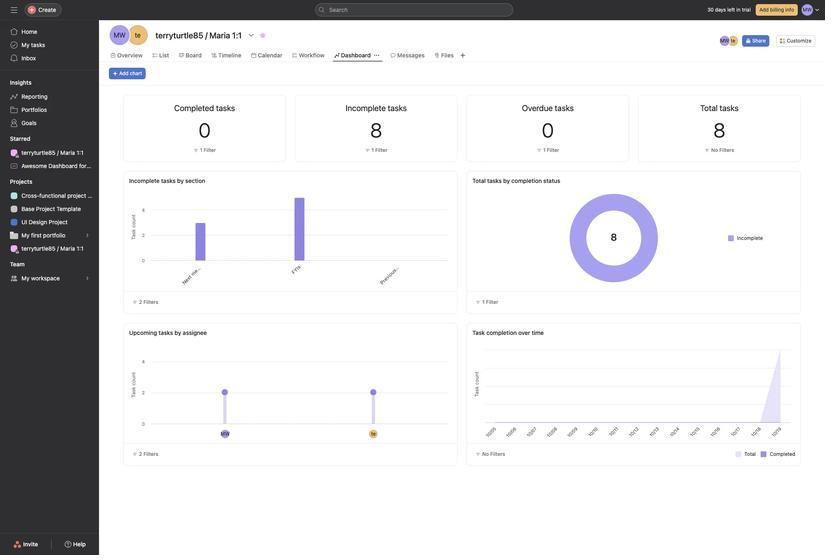 Task type: describe. For each thing, give the bounding box(es) containing it.
goals link
[[5, 116, 94, 130]]

template
[[57, 205, 81, 212]]

completed tasks
[[174, 103, 235, 113]]

0 button for completed tasks
[[199, 119, 211, 142]]

billing
[[771, 7, 785, 13]]

terryturtle85 / maria 1:1 for terryturtle85 / maria 1:1 link inside starred element
[[21, 149, 84, 156]]

portfolios link
[[5, 103, 94, 116]]

starred button
[[0, 135, 30, 143]]

terryturtle85 for first terryturtle85 / maria 1:1 link from the bottom
[[21, 245, 56, 252]]

project
[[67, 192, 86, 199]]

info
[[786, 7, 795, 13]]

1:1 for terryturtle85 / maria 1:1 link inside starred element
[[77, 149, 84, 156]]

my for my workspace
[[21, 275, 30, 282]]

show options image
[[248, 32, 255, 38]]

incomplete tasks by section
[[129, 177, 206, 184]]

customize
[[788, 38, 812, 44]]

2 filters for incomplete
[[139, 299, 158, 305]]

1 vertical spatial no filters button
[[472, 448, 509, 460]]

/ for terryturtle85 / maria 1:1 link inside starred element
[[57, 149, 59, 156]]

calendar link
[[251, 51, 283, 60]]

terryturtle85 / maria 1:1 for first terryturtle85 / maria 1:1 link from the bottom
[[21, 245, 84, 252]]

search
[[330, 6, 348, 13]]

reporting
[[21, 93, 48, 100]]

portfolio
[[43, 232, 66, 239]]

global element
[[0, 20, 99, 70]]

insights
[[10, 79, 32, 86]]

awesome dashboard for new project link
[[5, 159, 121, 173]]

2 terryturtle85 / maria 1:1 link from the top
[[5, 242, 94, 255]]

maria for first terryturtle85 / maria 1:1 link from the bottom
[[60, 245, 75, 252]]

workflow link
[[293, 51, 325, 60]]

create
[[38, 6, 56, 13]]

see details, my workspace image
[[85, 276, 90, 281]]

messages
[[398, 52, 425, 59]]

add for add chart
[[119, 70, 129, 76]]

add for add billing info
[[760, 7, 770, 13]]

filter for completed tasks
[[204, 147, 216, 153]]

for
[[79, 162, 87, 169]]

list
[[159, 52, 169, 59]]

messages link
[[391, 51, 425, 60]]

project inside 'link'
[[36, 205, 55, 212]]

awesome dashboard for new project
[[21, 162, 121, 169]]

task completion over time
[[473, 329, 544, 336]]

base
[[21, 205, 35, 212]]

0 horizontal spatial no
[[483, 451, 489, 457]]

cross-functional project plan
[[21, 192, 99, 199]]

previous
[[379, 267, 398, 286]]

dashboard link
[[335, 51, 371, 60]]

overdue tasks
[[522, 103, 574, 113]]

upcoming
[[129, 329, 157, 336]]

previous topics
[[379, 256, 409, 286]]

board
[[186, 52, 202, 59]]

total for total tasks by completion status
[[473, 177, 486, 184]]

maria for terryturtle85 / maria 1:1 link inside starred element
[[60, 149, 75, 156]]

new
[[88, 162, 100, 169]]

2 horizontal spatial te
[[731, 38, 736, 44]]

my for my first portfolio
[[21, 232, 30, 239]]

8 button for incomplete tasks
[[371, 119, 383, 142]]

design
[[29, 218, 47, 225]]

incomplete tasks
[[346, 103, 407, 113]]

my for my tasks
[[21, 41, 30, 48]]

no filters for rightmost no filters button
[[712, 147, 735, 153]]

2 horizontal spatial mw
[[721, 38, 730, 44]]

30 days left in trial
[[708, 7, 752, 13]]

total tasks by completion status
[[473, 177, 561, 184]]

teams element
[[0, 257, 99, 287]]

2 filters button for incomplete
[[129, 297, 162, 308]]

next
[[181, 274, 193, 286]]

create button
[[25, 3, 62, 17]]

chart
[[130, 70, 142, 76]]

awesome
[[21, 162, 47, 169]]

1 horizontal spatial te
[[372, 431, 376, 437]]

2 for incomplete tasks by section
[[139, 299, 142, 305]]

files
[[442, 52, 454, 59]]

0 horizontal spatial mw
[[114, 31, 126, 39]]

starred
[[10, 135, 30, 142]]

completion status
[[512, 177, 561, 184]]

home link
[[5, 25, 94, 38]]

ui
[[21, 218, 27, 225]]

left
[[728, 7, 736, 13]]

projects
[[10, 178, 32, 185]]

1 filter button for completed tasks
[[191, 146, 218, 154]]

total tasks
[[701, 103, 739, 113]]

1:1 for first terryturtle85 / maria 1:1 link from the bottom
[[77, 245, 84, 252]]

topics
[[394, 256, 409, 271]]

projects button
[[0, 178, 32, 186]]

1 for total tasks by completion status
[[483, 299, 485, 305]]

ui design project link
[[5, 216, 94, 229]]

list link
[[153, 51, 169, 60]]

trial
[[743, 7, 752, 13]]

0 vertical spatial no
[[712, 147, 719, 153]]

base project template
[[21, 205, 81, 212]]

0 button for overdue tasks
[[542, 119, 554, 142]]

total for total
[[745, 451, 757, 457]]

2 vertical spatial project
[[49, 218, 68, 225]]

fyis
[[291, 264, 302, 275]]

8 for total tasks
[[714, 119, 726, 142]]

cross-
[[21, 192, 39, 199]]

completed
[[771, 451, 796, 457]]

8 for incomplete tasks
[[371, 119, 383, 142]]

my tasks link
[[5, 38, 94, 52]]

2 filters for upcoming
[[139, 451, 158, 457]]

overview
[[117, 52, 143, 59]]

projects element
[[0, 174, 99, 257]]

filters for incomplete tasks by section
[[144, 299, 158, 305]]

my first portfolio link
[[5, 229, 94, 242]]

team
[[10, 261, 25, 268]]

tasks for total
[[488, 177, 502, 184]]



Task type: vqa. For each thing, say whether or not it's contained in the screenshot.


Task type: locate. For each thing, give the bounding box(es) containing it.
project
[[102, 162, 121, 169], [36, 205, 55, 212], [49, 218, 68, 225]]

2 terryturtle85 / maria 1:1 from the top
[[21, 245, 84, 252]]

filters
[[720, 147, 735, 153], [144, 299, 158, 305], [144, 451, 158, 457], [491, 451, 506, 457]]

terryturtle85 / maria 1:1 link down the portfolio at top
[[5, 242, 94, 255]]

0 horizontal spatial te
[[135, 31, 141, 39]]

0 vertical spatial 2 filters
[[139, 299, 158, 305]]

1 vertical spatial 2
[[139, 451, 142, 457]]

2 maria from the top
[[60, 245, 75, 252]]

2 filters
[[139, 299, 158, 305], [139, 451, 158, 457]]

1 maria from the top
[[60, 149, 75, 156]]

1 vertical spatial terryturtle85 / maria 1:1
[[21, 245, 84, 252]]

reporting link
[[5, 90, 94, 103]]

2 2 filters from the top
[[139, 451, 158, 457]]

by
[[504, 177, 510, 184]]

starred element
[[0, 131, 121, 174]]

mw
[[114, 31, 126, 39], [721, 38, 730, 44], [221, 431, 230, 437]]

functional
[[39, 192, 66, 199]]

0 down completed tasks in the top left of the page
[[199, 119, 211, 142]]

1 0 button from the left
[[199, 119, 211, 142]]

0 vertical spatial dashboard
[[341, 52, 371, 59]]

1 horizontal spatial dashboard
[[341, 52, 371, 59]]

1 vertical spatial add
[[119, 70, 129, 76]]

next meeting
[[181, 259, 208, 286]]

8 down total tasks
[[714, 119, 726, 142]]

/ inside starred element
[[57, 149, 59, 156]]

team button
[[0, 260, 25, 268]]

30
[[708, 7, 714, 13]]

maria up awesome dashboard for new project
[[60, 149, 75, 156]]

1 terryturtle85 / maria 1:1 link from the top
[[5, 146, 94, 159]]

/ down the portfolio at top
[[57, 245, 59, 252]]

0 vertical spatial 1:1
[[77, 149, 84, 156]]

1 filter button
[[191, 146, 218, 154], [363, 146, 390, 154], [535, 146, 562, 154], [472, 297, 502, 308]]

1 vertical spatial 1:1
[[77, 245, 84, 252]]

terryturtle85 inside starred element
[[21, 149, 56, 156]]

1 1:1 from the top
[[77, 149, 84, 156]]

add billing info button
[[757, 4, 799, 16]]

my left "first"
[[21, 232, 30, 239]]

total left by on the right of the page
[[473, 177, 486, 184]]

0 button down completed tasks in the top left of the page
[[199, 119, 211, 142]]

terryturtle85 / maria 1:1 link up "awesome"
[[5, 146, 94, 159]]

0 vertical spatial my
[[21, 41, 30, 48]]

1 2 from the top
[[139, 299, 142, 305]]

0 horizontal spatial 0 button
[[199, 119, 211, 142]]

0 vertical spatial 2 filters button
[[129, 297, 162, 308]]

1:1 inside projects element
[[77, 245, 84, 252]]

1 for completed tasks
[[200, 147, 203, 153]]

1 horizontal spatial add
[[760, 7, 770, 13]]

2
[[139, 299, 142, 305], [139, 451, 142, 457]]

project up ui design project
[[36, 205, 55, 212]]

terryturtle85 / maria 1:1 link
[[5, 146, 94, 159], [5, 242, 94, 255]]

add chart button
[[109, 68, 146, 79]]

over time
[[519, 329, 544, 336]]

8 down incomplete tasks
[[371, 119, 383, 142]]

1 filter for overdue tasks
[[544, 147, 560, 153]]

2 1:1 from the top
[[77, 245, 84, 252]]

add inside button
[[760, 7, 770, 13]]

0 vertical spatial incomplete
[[129, 177, 160, 184]]

project up the portfolio at top
[[49, 218, 68, 225]]

tasks inside global element
[[31, 41, 45, 48]]

in
[[737, 7, 741, 13]]

incomplete
[[129, 177, 160, 184], [738, 235, 764, 241]]

2 0 from the left
[[542, 119, 554, 142]]

1 vertical spatial no filters
[[483, 451, 506, 457]]

1 2 filters from the top
[[139, 299, 158, 305]]

1 vertical spatial 2 filters button
[[129, 448, 162, 460]]

first
[[31, 232, 42, 239]]

1 filter button for incomplete tasks
[[363, 146, 390, 154]]

0 vertical spatial maria
[[60, 149, 75, 156]]

1 horizontal spatial no filters
[[712, 147, 735, 153]]

1 vertical spatial 2 filters
[[139, 451, 158, 457]]

inbox
[[21, 55, 36, 62]]

add chart
[[119, 70, 142, 76]]

dashboard left for
[[49, 162, 78, 169]]

2 filters button for upcoming
[[129, 448, 162, 460]]

1 vertical spatial project
[[36, 205, 55, 212]]

share
[[753, 38, 767, 44]]

1 horizontal spatial incomplete
[[738, 235, 764, 241]]

filter for total tasks by completion status
[[487, 299, 499, 305]]

0 horizontal spatial no filters
[[483, 451, 506, 457]]

home
[[21, 28, 37, 35]]

1 8 from the left
[[371, 119, 383, 142]]

insights button
[[0, 78, 32, 87]]

goals
[[21, 119, 37, 126]]

1 vertical spatial terryturtle85 / maria 1:1 link
[[5, 242, 94, 255]]

filters for total tasks
[[720, 147, 735, 153]]

0 button
[[199, 119, 211, 142], [542, 119, 554, 142]]

1 vertical spatial dashboard
[[49, 162, 78, 169]]

add left the chart at the top of page
[[119, 70, 129, 76]]

no filters for bottom no filters button
[[483, 451, 506, 457]]

share button
[[743, 35, 770, 47]]

tasks for upcoming
[[159, 329, 173, 336]]

1 horizontal spatial no filters button
[[703, 146, 737, 154]]

0 vertical spatial no filters
[[712, 147, 735, 153]]

terryturtle85 / maria 1:1 link inside starred element
[[5, 146, 94, 159]]

my down team
[[21, 275, 30, 282]]

filters for upcoming tasks by assignee
[[144, 451, 158, 457]]

/ up 'awesome dashboard for new project' link
[[57, 149, 59, 156]]

2 / from the top
[[57, 245, 59, 252]]

task
[[473, 329, 485, 336]]

1 vertical spatial my
[[21, 232, 30, 239]]

search button
[[316, 3, 514, 17]]

1 filter for incomplete tasks
[[372, 147, 388, 153]]

1 filter for completed tasks
[[200, 147, 216, 153]]

1 terryturtle85 / maria 1:1 from the top
[[21, 149, 84, 156]]

plan
[[88, 192, 99, 199]]

base project template link
[[5, 202, 94, 216]]

2 terryturtle85 from the top
[[21, 245, 56, 252]]

maria inside projects element
[[60, 245, 75, 252]]

0 for completed tasks
[[199, 119, 211, 142]]

0 vertical spatial add
[[760, 7, 770, 13]]

my tasks
[[21, 41, 45, 48]]

customize button
[[777, 35, 816, 47]]

my inside global element
[[21, 41, 30, 48]]

maria inside starred element
[[60, 149, 75, 156]]

/ inside projects element
[[57, 245, 59, 252]]

1 vertical spatial terryturtle85
[[21, 245, 56, 252]]

8 button down total tasks
[[714, 119, 726, 142]]

invite
[[23, 541, 38, 548]]

workflow
[[299, 52, 325, 59]]

no filters button
[[703, 146, 737, 154], [472, 448, 509, 460]]

total
[[473, 177, 486, 184], [745, 451, 757, 457]]

1:1 up for
[[77, 149, 84, 156]]

1 for incomplete tasks
[[372, 147, 374, 153]]

total left completed
[[745, 451, 757, 457]]

my up 'inbox'
[[21, 41, 30, 48]]

add tab image
[[460, 52, 467, 59]]

0 vertical spatial total
[[473, 177, 486, 184]]

tasks
[[31, 41, 45, 48], [161, 177, 176, 184], [488, 177, 502, 184], [159, 329, 173, 336]]

2 0 button from the left
[[542, 119, 554, 142]]

board link
[[179, 51, 202, 60]]

1 horizontal spatial 8 button
[[714, 119, 726, 142]]

by section
[[177, 177, 206, 184]]

project inside starred element
[[102, 162, 121, 169]]

8 button
[[371, 119, 383, 142], [714, 119, 726, 142]]

tasks left by section
[[161, 177, 176, 184]]

workspace
[[31, 275, 60, 282]]

filter
[[204, 147, 216, 153], [376, 147, 388, 153], [547, 147, 560, 153], [487, 299, 499, 305]]

tasks for my
[[31, 41, 45, 48]]

search list box
[[316, 3, 514, 17]]

0 horizontal spatial 0
[[199, 119, 211, 142]]

0 vertical spatial terryturtle85 / maria 1:1 link
[[5, 146, 94, 159]]

terryturtle85 / maria 1:1 down the portfolio at top
[[21, 245, 84, 252]]

upcoming tasks by assignee
[[129, 329, 207, 336]]

see details, my first portfolio image
[[85, 233, 90, 238]]

add
[[760, 7, 770, 13], [119, 70, 129, 76]]

0 horizontal spatial no filters button
[[472, 448, 509, 460]]

help button
[[60, 537, 91, 552]]

tasks down home
[[31, 41, 45, 48]]

1 horizontal spatial mw
[[221, 431, 230, 437]]

2 2 from the top
[[139, 451, 142, 457]]

1 0 from the left
[[199, 119, 211, 142]]

2 for upcoming tasks by assignee
[[139, 451, 142, 457]]

insights element
[[0, 75, 99, 131]]

1 filter button for overdue tasks
[[535, 146, 562, 154]]

terryturtle85 inside projects element
[[21, 245, 56, 252]]

terryturtle85 / maria 1:1 inside starred element
[[21, 149, 84, 156]]

0 button down overdue tasks
[[542, 119, 554, 142]]

1 for overdue tasks
[[544, 147, 546, 153]]

8 button for total tasks
[[714, 119, 726, 142]]

0 horizontal spatial total
[[473, 177, 486, 184]]

0 vertical spatial project
[[102, 162, 121, 169]]

terryturtle85 for terryturtle85 / maria 1:1 link inside starred element
[[21, 149, 56, 156]]

0 horizontal spatial incomplete
[[129, 177, 160, 184]]

inbox link
[[5, 52, 94, 65]]

invite button
[[8, 537, 43, 552]]

tasks left by on the right of the page
[[488, 177, 502, 184]]

my
[[21, 41, 30, 48], [21, 232, 30, 239], [21, 275, 30, 282]]

incomplete for incomplete
[[738, 235, 764, 241]]

remove from starred image
[[260, 32, 266, 38]]

timeline link
[[212, 51, 242, 60]]

0 vertical spatial no filters button
[[703, 146, 737, 154]]

1 filter for total tasks by completion status
[[483, 299, 499, 305]]

1 horizontal spatial 0
[[542, 119, 554, 142]]

1:1 down my first portfolio link
[[77, 245, 84, 252]]

terryturtle85 up "awesome"
[[21, 149, 56, 156]]

dashboard left the tab actions icon
[[341, 52, 371, 59]]

add billing info
[[760, 7, 795, 13]]

my workspace
[[21, 275, 60, 282]]

0 horizontal spatial add
[[119, 70, 129, 76]]

2 2 filters button from the top
[[129, 448, 162, 460]]

te
[[135, 31, 141, 39], [731, 38, 736, 44], [372, 431, 376, 437]]

tab actions image
[[374, 53, 379, 58]]

1:1 inside starred element
[[77, 149, 84, 156]]

hide sidebar image
[[11, 7, 17, 13]]

None text field
[[154, 28, 244, 43]]

0 vertical spatial 2
[[139, 299, 142, 305]]

0 horizontal spatial dashboard
[[49, 162, 78, 169]]

1 2 filters button from the top
[[129, 297, 162, 308]]

completion
[[487, 329, 517, 336]]

3 my from the top
[[21, 275, 30, 282]]

files link
[[435, 51, 454, 60]]

add inside 'button'
[[119, 70, 129, 76]]

0 horizontal spatial 8 button
[[371, 119, 383, 142]]

filter for overdue tasks
[[547, 147, 560, 153]]

1 horizontal spatial total
[[745, 451, 757, 457]]

project right new
[[102, 162, 121, 169]]

terryturtle85 / maria 1:1 inside projects element
[[21, 245, 84, 252]]

my inside projects element
[[21, 232, 30, 239]]

2 8 button from the left
[[714, 119, 726, 142]]

filter for incomplete tasks
[[376, 147, 388, 153]]

tasks right upcoming
[[159, 329, 173, 336]]

2 vertical spatial my
[[21, 275, 30, 282]]

8 button down incomplete tasks
[[371, 119, 383, 142]]

days
[[716, 7, 727, 13]]

1 8 button from the left
[[371, 119, 383, 142]]

tasks for incomplete
[[161, 177, 176, 184]]

1 horizontal spatial no
[[712, 147, 719, 153]]

timeline
[[218, 52, 242, 59]]

maria down the portfolio at top
[[60, 245, 75, 252]]

1 horizontal spatial 8
[[714, 119, 726, 142]]

0 vertical spatial terryturtle85 / maria 1:1
[[21, 149, 84, 156]]

terryturtle85 down "first"
[[21, 245, 56, 252]]

0 for overdue tasks
[[542, 119, 554, 142]]

my workspace link
[[5, 272, 94, 285]]

1 vertical spatial /
[[57, 245, 59, 252]]

add left billing
[[760, 7, 770, 13]]

by assignee
[[175, 329, 207, 336]]

0 vertical spatial terryturtle85
[[21, 149, 56, 156]]

dashboard inside starred element
[[49, 162, 78, 169]]

portfolios
[[21, 106, 47, 113]]

1 filter button for total tasks by completion status
[[472, 297, 502, 308]]

1 terryturtle85 from the top
[[21, 149, 56, 156]]

ui design project
[[21, 218, 68, 225]]

overview link
[[111, 51, 143, 60]]

my inside teams element
[[21, 275, 30, 282]]

1 my from the top
[[21, 41, 30, 48]]

2 8 from the left
[[714, 119, 726, 142]]

terryturtle85 / maria 1:1
[[21, 149, 84, 156], [21, 245, 84, 252]]

help
[[73, 541, 86, 548]]

1 / from the top
[[57, 149, 59, 156]]

0 vertical spatial /
[[57, 149, 59, 156]]

1 vertical spatial total
[[745, 451, 757, 457]]

1 vertical spatial no
[[483, 451, 489, 457]]

terryturtle85 / maria 1:1 up 'awesome dashboard for new project' link
[[21, 149, 84, 156]]

1 vertical spatial incomplete
[[738, 235, 764, 241]]

0 down overdue tasks
[[542, 119, 554, 142]]

1 horizontal spatial 0 button
[[542, 119, 554, 142]]

/ for first terryturtle85 / maria 1:1 link from the bottom
[[57, 245, 59, 252]]

2 my from the top
[[21, 232, 30, 239]]

incomplete for incomplete tasks by section
[[129, 177, 160, 184]]

0 horizontal spatial 8
[[371, 119, 383, 142]]

terryturtle85
[[21, 149, 56, 156], [21, 245, 56, 252]]

cross-functional project plan link
[[5, 189, 99, 202]]

1 vertical spatial maria
[[60, 245, 75, 252]]



